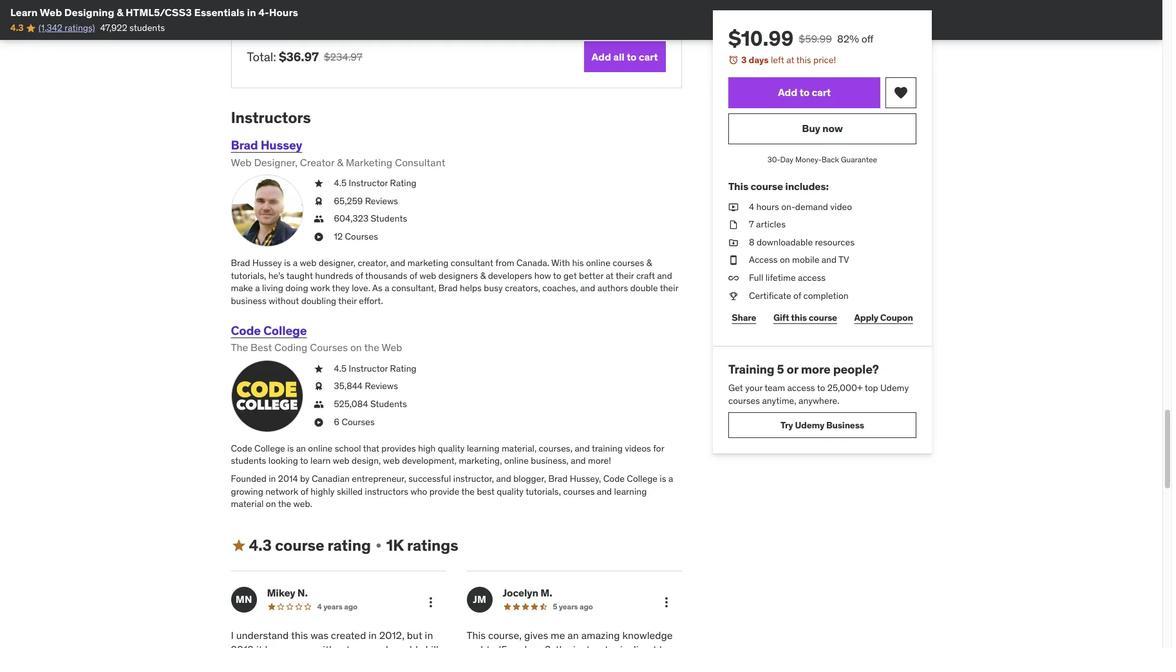Task type: describe. For each thing, give the bounding box(es) containing it.
courses for code college
[[342, 416, 375, 428]]

and up thousands
[[391, 257, 406, 269]]

total: $36.97 $234.97
[[247, 49, 363, 64]]

on down downloadable
[[780, 254, 790, 266]]

3 days left at this price!
[[741, 54, 836, 66]]

best
[[477, 486, 495, 497]]

add to cart button
[[729, 77, 881, 108]]

the inside the code college the best coding courses on the web
[[364, 341, 380, 354]]

any
[[353, 643, 369, 648]]

school
[[335, 443, 361, 454]]

entrepreneur,
[[352, 473, 407, 485]]

learn web designing & html5/css3 essentials in 4-hours
[[10, 6, 298, 19]]

craft
[[637, 270, 655, 282]]

and up hussey,
[[571, 455, 586, 467]]

more
[[801, 362, 831, 377]]

courses inside the code college the best coding courses on the web
[[310, 341, 348, 354]]

designer,
[[254, 156, 298, 169]]

add for add to cart
[[778, 86, 798, 99]]

2019
[[231, 643, 254, 648]]

students for hussey
[[371, 213, 408, 225]]

alarm image
[[729, 55, 739, 65]]

learn
[[10, 6, 38, 19]]

code for code college is an online school that provides high quality learning material, courses, and training videos for students looking to learn web design, web development, marketing, online business, and more! founded in 2014 by canadian entrepreneur, successful instructor, and blogger, brad hussey, code college is a growing network of highly skilled instructors who provide the best quality tutorials, courses and learning material on the web.
[[231, 443, 252, 454]]

thousands
[[365, 270, 408, 282]]

ago for an
[[580, 602, 593, 611]]

in left 4-
[[247, 6, 256, 19]]

living
[[262, 283, 283, 294]]

by
[[300, 473, 310, 485]]

(1,342
[[39, 22, 63, 34]]

0 horizontal spatial online
[[308, 443, 333, 454]]

and left tv
[[822, 254, 837, 266]]

4.5 instructor rating for brad hussey
[[334, 177, 417, 189]]

is up looking
[[287, 443, 294, 454]]

people?
[[833, 362, 879, 377]]

or
[[787, 362, 799, 377]]

share
[[732, 312, 756, 323]]

6
[[334, 416, 340, 428]]

at inside brad hussey is a web designer, creator, and marketing consultant from canada. with his online courses & tutorials, he's taught hundreds of thousands of web designers & developers how to get better at their craft and make a living doing work they love. as a consultant, brad helps busy creators, coaches, and authors double their business without doubling their effort.
[[606, 270, 614, 282]]

world
[[393, 643, 418, 648]]

reviews for college
[[365, 380, 398, 392]]

1 vertical spatial this
[[791, 312, 807, 323]]

years for created
[[324, 602, 343, 611]]

code for code college the best coding courses on the web
[[231, 323, 261, 338]]

35,844
[[334, 380, 363, 392]]

and inside the this course, gives me an amazing knowledge on html5 and css3. the instructor is direct t
[[510, 643, 527, 648]]

25,000+
[[828, 382, 863, 394]]

xsmall image left hours
[[729, 201, 739, 213]]

hours
[[757, 201, 779, 212]]

4 for 4 years ago
[[317, 602, 322, 611]]

4.5 for college
[[334, 363, 347, 374]]

1 horizontal spatial at
[[787, 54, 795, 66]]

canadian
[[312, 473, 350, 485]]

this course, gives me an amazing knowledge on html5 and css3. the instructor is direct t
[[467, 629, 673, 648]]

1 horizontal spatial their
[[616, 270, 634, 282]]

brad inside the brad hussey web designer, creator & marketing consultant
[[231, 137, 258, 153]]

courses inside brad hussey is a web designer, creator, and marketing consultant from canada. with his online courses & tutorials, he's taught hundreds of thousands of web designers & developers how to get better at their craft and make a living doing work they love. as a consultant, brad helps busy creators, coaches, and authors double their business without doubling their effort.
[[613, 257, 645, 269]]

this for this course, gives me an amazing knowledge on html5 and css3. the instructor is direct t
[[467, 629, 486, 642]]

network
[[266, 486, 299, 497]]

xsmall image for certificate of completion
[[729, 290, 739, 302]]

brad hussey is a web designer, creator, and marketing consultant from canada. with his online courses & tutorials, he's taught hundreds of thousands of web designers & developers how to get better at their craft and make a living doing work they love. as a consultant, brad helps busy creators, coaches, and authors double their business without doubling their effort.
[[231, 257, 679, 307]]

xsmall image left 1k
[[374, 541, 384, 551]]

college for code college is an online school that provides high quality learning material, courses, and training videos for students looking to learn web design, web development, marketing, online business, and more! founded in 2014 by canadian entrepreneur, successful instructor, and blogger, brad hussey, code college is a growing network of highly skilled instructors who provide the best quality tutorials, courses and learning material on the web.
[[255, 443, 285, 454]]

brad hussey link
[[231, 137, 302, 153]]

0 horizontal spatial 5
[[553, 602, 558, 611]]

get
[[729, 382, 743, 394]]

highly
[[311, 486, 335, 497]]

this inside i understand this was created in 2012, but in 2019 it leaves you without any real-world skills
[[291, 629, 308, 642]]

articles
[[756, 219, 786, 230]]

coding
[[275, 341, 308, 354]]

top
[[865, 382, 879, 394]]

tutorials, inside brad hussey is a web designer, creator, and marketing consultant from canada. with his online courses & tutorials, he's taught hundreds of thousands of web designers & developers how to get better at their craft and make a living doing work they love. as a consultant, brad helps busy creators, coaches, and authors double their business without doubling their effort.
[[231, 270, 266, 282]]

brad hussey web designer, creator & marketing consultant
[[231, 137, 446, 169]]

work
[[311, 283, 330, 294]]

add all to cart
[[592, 50, 658, 63]]

and down hussey,
[[597, 486, 612, 497]]

marketing
[[408, 257, 449, 269]]

35,844 reviews
[[334, 380, 398, 392]]

double
[[631, 283, 658, 294]]

this course includes:
[[729, 180, 829, 193]]

additional actions for review by mikey n. image
[[423, 595, 439, 610]]

xsmall image left the 12 at the left of page
[[314, 231, 324, 243]]

0 vertical spatial this
[[797, 54, 812, 66]]

12 courses
[[334, 231, 378, 242]]

xsmall image left 525,084
[[314, 398, 324, 411]]

tutorials, inside code college is an online school that provides high quality learning material, courses, and training videos for students looking to learn web design, web development, marketing, online business, and more! founded in 2014 by canadian entrepreneur, successful instructor, and blogger, brad hussey, code college is a growing network of highly skilled instructors who provide the best quality tutorials, courses and learning material on the web.
[[526, 486, 561, 497]]

additional actions for review by jocelyn m. image
[[659, 595, 674, 610]]

4.3 course rating
[[249, 535, 371, 555]]

and right craft
[[658, 270, 673, 282]]

college for code college the best coding courses on the web
[[264, 323, 307, 338]]

understand
[[236, 629, 289, 642]]

hussey,
[[570, 473, 602, 485]]

a inside code college is an online school that provides high quality learning material, courses, and training videos for students looking to learn web design, web development, marketing, online business, and more! founded in 2014 by canadian entrepreneur, successful instructor, and blogger, brad hussey, code college is a growing network of highly skilled instructors who provide the best quality tutorials, courses and learning material on the web.
[[669, 473, 674, 485]]

in right 'but'
[[425, 629, 433, 642]]

hundreds
[[315, 270, 353, 282]]

amazing
[[582, 629, 620, 642]]

ago for created
[[344, 602, 358, 611]]

on inside the code college the best coding courses on the web
[[351, 341, 362, 354]]

web down school
[[333, 455, 350, 467]]

web up taught
[[300, 257, 317, 269]]

47,922
[[100, 22, 127, 34]]

8
[[749, 236, 755, 248]]

and left blogger,
[[497, 473, 512, 485]]

completion
[[804, 290, 849, 301]]

coaches,
[[543, 283, 578, 294]]

helps
[[460, 283, 482, 294]]

is inside the this course, gives me an amazing knowledge on html5 and css3. the instructor is direct t
[[621, 643, 628, 648]]

creator
[[300, 156, 335, 169]]

me
[[551, 629, 566, 642]]

3
[[741, 54, 747, 66]]

0 horizontal spatial their
[[339, 295, 357, 307]]

to right all
[[627, 50, 637, 63]]

buy now button
[[729, 113, 917, 144]]

4 years ago
[[317, 602, 358, 611]]

and up more!
[[575, 443, 590, 454]]

taught
[[287, 270, 313, 282]]

instructors
[[365, 486, 409, 497]]

html5
[[481, 643, 508, 648]]

instructors
[[231, 108, 311, 128]]

in up the real-
[[369, 629, 377, 642]]

doubling
[[301, 295, 337, 307]]

an inside the this course, gives me an amazing knowledge on html5 and css3. the instructor is direct t
[[568, 629, 579, 642]]

as
[[373, 283, 383, 294]]

more!
[[588, 455, 612, 467]]

xsmall image for full lifetime access
[[729, 272, 739, 285]]

4.3 for 4.3 course rating
[[249, 535, 272, 555]]

to inside code college is an online school that provides high quality learning material, courses, and training videos for students looking to learn web design, web development, marketing, online business, and more! founded in 2014 by canadian entrepreneur, successful instructor, and blogger, brad hussey, code college is a growing network of highly skilled instructors who provide the best quality tutorials, courses and learning material on the web.
[[300, 455, 308, 467]]

without inside brad hussey is a web designer, creator, and marketing consultant from canada. with his online courses & tutorials, he's taught hundreds of thousands of web designers & developers how to get better at their craft and make a living doing work they love. as a consultant, brad helps busy creators, coaches, and authors double their business without doubling their effort.
[[269, 295, 299, 307]]

material,
[[502, 443, 537, 454]]

525,084 students
[[334, 398, 407, 410]]

hussey for brad hussey is a web designer, creator, and marketing consultant from canada. with his online courses & tutorials, he's taught hundreds of thousands of web designers & developers how to get better at their craft and make a living doing work they love. as a consultant, brad helps busy creators, coaches, and authors double their business without doubling their effort.
[[252, 257, 282, 269]]

of down full lifetime access
[[794, 290, 802, 301]]

rating for hussey
[[390, 177, 417, 189]]

courses inside training 5 or more people? get your team access to 25,000+ top udemy courses anytime, anywhere.
[[729, 395, 760, 406]]

0 vertical spatial access
[[798, 272, 826, 284]]

to down 3 days left at this price!
[[800, 86, 810, 99]]

total:
[[247, 49, 276, 64]]

course for rating
[[275, 535, 324, 555]]

add to cart
[[778, 86, 831, 99]]

1k ratings
[[387, 535, 459, 555]]

xsmall image left 6
[[314, 416, 324, 429]]

the down instructor, on the bottom of page
[[462, 486, 475, 497]]

days
[[749, 54, 769, 66]]

courses,
[[539, 443, 573, 454]]

xsmall image for 604,323 students
[[314, 213, 324, 226]]

2 vertical spatial college
[[627, 473, 658, 485]]

instructor,
[[454, 473, 494, 485]]

1 vertical spatial their
[[660, 283, 679, 294]]

try
[[781, 419, 793, 431]]

$234.97
[[324, 50, 363, 63]]

consultant
[[395, 156, 446, 169]]

on-
[[782, 201, 795, 212]]

0 horizontal spatial quality
[[438, 443, 465, 454]]

$10.99
[[729, 25, 794, 52]]

to inside training 5 or more people? get your team access to 25,000+ top udemy courses anytime, anywhere.
[[817, 382, 826, 394]]

was
[[311, 629, 329, 642]]

xsmall image down the creator
[[314, 177, 324, 190]]

and down better
[[581, 283, 596, 294]]

high
[[418, 443, 436, 454]]

mn
[[236, 593, 252, 606]]

brad down designers
[[439, 283, 458, 294]]

xsmall image left 65,259
[[314, 195, 324, 208]]

access inside training 5 or more people? get your team access to 25,000+ top udemy courses anytime, anywhere.
[[788, 382, 815, 394]]

brad up make
[[231, 257, 250, 269]]

udemy inside training 5 or more people? get your team access to 25,000+ top udemy courses anytime, anywhere.
[[881, 382, 909, 394]]

1k
[[387, 535, 404, 555]]

students inside code college is an online school that provides high quality learning material, courses, and training videos for students looking to learn web design, web development, marketing, online business, and more! founded in 2014 by canadian entrepreneur, successful instructor, and blogger, brad hussey, code college is a growing network of highly skilled instructors who provide the best quality tutorials, courses and learning material on the web.
[[231, 455, 266, 467]]

left
[[771, 54, 784, 66]]

instructor for college
[[349, 363, 388, 374]]

m.
[[541, 586, 553, 599]]

his
[[573, 257, 584, 269]]

busy
[[484, 283, 503, 294]]

marketing
[[346, 156, 393, 169]]



Task type: locate. For each thing, give the bounding box(es) containing it.
looking
[[269, 455, 298, 467]]

instructor for hussey
[[349, 177, 388, 189]]

code college is an online school that provides high quality learning material, courses, and training videos for students looking to learn web design, web development, marketing, online business, and more! founded in 2014 by canadian entrepreneur, successful instructor, and blogger, brad hussey, code college is a growing network of highly skilled instructors who provide the best quality tutorials, courses and learning material on the web.
[[231, 443, 674, 510]]

2014
[[278, 473, 298, 485]]

0 horizontal spatial students
[[130, 22, 165, 34]]

1 ago from the left
[[344, 602, 358, 611]]

0 vertical spatial students
[[130, 22, 165, 34]]

1 vertical spatial hussey
[[252, 257, 282, 269]]

hussey inside brad hussey is a web designer, creator, and marketing consultant from canada. with his online courses & tutorials, he's taught hundreds of thousands of web designers & developers how to get better at their craft and make a living doing work they love. as a consultant, brad helps busy creators, coaches, and authors double their business without doubling their effort.
[[252, 257, 282, 269]]

525,084
[[334, 398, 368, 410]]

college up looking
[[255, 443, 285, 454]]

2 horizontal spatial online
[[586, 257, 611, 269]]

0 vertical spatial add
[[592, 50, 612, 63]]

1 horizontal spatial 4.3
[[249, 535, 272, 555]]

web down brad hussey link
[[231, 156, 252, 169]]

1 vertical spatial 4.5 instructor rating
[[334, 363, 417, 374]]

5
[[777, 362, 784, 377], [553, 602, 558, 611]]

hours
[[269, 6, 298, 19]]

web inside the brad hussey web designer, creator & marketing consultant
[[231, 156, 252, 169]]

0 horizontal spatial courses
[[564, 486, 595, 497]]

learning up marketing,
[[467, 443, 500, 454]]

who
[[411, 486, 428, 497]]

training
[[729, 362, 775, 377]]

1 vertical spatial add
[[778, 86, 798, 99]]

0 vertical spatial students
[[371, 213, 408, 225]]

access on mobile and tv
[[749, 254, 849, 266]]

students for college
[[371, 398, 407, 410]]

rating down "consultant"
[[390, 177, 417, 189]]

1 vertical spatial 4
[[317, 602, 322, 611]]

tutorials, up make
[[231, 270, 266, 282]]

0 vertical spatial an
[[296, 443, 306, 454]]

this inside the this course, gives me an amazing knowledge on html5 and css3. the instructor is direct t
[[467, 629, 486, 642]]

at up authors at top right
[[606, 270, 614, 282]]

lifetime
[[766, 272, 796, 284]]

1 vertical spatial courses
[[310, 341, 348, 354]]

1 vertical spatial code
[[231, 443, 252, 454]]

is down for
[[660, 473, 667, 485]]

reviews up the 525,084 students
[[365, 380, 398, 392]]

their up authors at top right
[[616, 270, 634, 282]]

business
[[827, 419, 865, 431]]

30-
[[768, 154, 781, 164]]

access
[[798, 272, 826, 284], [788, 382, 815, 394]]

mikey
[[267, 586, 295, 599]]

0 horizontal spatial 4
[[317, 602, 322, 611]]

xsmall image left 7
[[729, 219, 739, 231]]

0 horizontal spatial without
[[269, 295, 299, 307]]

instructor up 35,844 reviews at the bottom left of page
[[349, 363, 388, 374]]

code down more!
[[604, 473, 625, 485]]

web up 35,844 reviews at the bottom left of page
[[382, 341, 403, 354]]

0 vertical spatial course
[[751, 180, 783, 193]]

0 horizontal spatial an
[[296, 443, 306, 454]]

design,
[[352, 455, 381, 467]]

demand
[[795, 201, 828, 212]]

4.5 for hussey
[[334, 177, 347, 189]]

0 vertical spatial at
[[787, 54, 795, 66]]

course up hours
[[751, 180, 783, 193]]

price!
[[814, 54, 836, 66]]

jm
[[473, 593, 486, 606]]

1 horizontal spatial add
[[778, 86, 798, 99]]

buy
[[802, 122, 821, 135]]

quality down blogger,
[[497, 486, 524, 497]]

xsmall image left 8
[[729, 236, 739, 249]]

in inside code college is an online school that provides high quality learning material, courses, and training videos for students looking to learn web design, web development, marketing, online business, and more! founded in 2014 by canadian entrepreneur, successful instructor, and blogger, brad hussey, code college is a growing network of highly skilled instructors who provide the best quality tutorials, courses and learning material on the web.
[[269, 473, 276, 485]]

courses up craft
[[613, 257, 645, 269]]

on inside code college is an online school that provides high quality learning material, courses, and training videos for students looking to learn web design, web development, marketing, online business, and more! founded in 2014 by canadian entrepreneur, successful instructor, and blogger, brad hussey, code college is a growing network of highly skilled instructors who provide the best quality tutorials, courses and learning material on the web.
[[266, 498, 276, 510]]

cart down price!
[[812, 86, 831, 99]]

2 vertical spatial online
[[505, 455, 529, 467]]

4.5 instructor rating
[[334, 177, 417, 189], [334, 363, 417, 374]]

reviews up 604,323 students at the left of the page
[[365, 195, 398, 207]]

$10.99 $59.99 82% off
[[729, 25, 874, 52]]

& up "47,922"
[[117, 6, 123, 19]]

1 instructor from the top
[[349, 177, 388, 189]]

1 vertical spatial students
[[371, 398, 407, 410]]

xsmall image for 35,844 reviews
[[314, 380, 324, 393]]

consultant,
[[392, 283, 437, 294]]

2 4.5 instructor rating from the top
[[334, 363, 417, 374]]

cart right all
[[639, 50, 658, 63]]

0 horizontal spatial this
[[467, 629, 486, 642]]

web
[[300, 257, 317, 269], [420, 270, 437, 282], [333, 455, 350, 467], [383, 455, 400, 467]]

0 vertical spatial 4
[[749, 201, 754, 212]]

xsmall image
[[314, 177, 324, 190], [314, 195, 324, 208], [729, 201, 739, 213], [729, 219, 739, 231], [314, 231, 324, 243], [314, 363, 324, 375], [314, 398, 324, 411], [314, 416, 324, 429]]

2 vertical spatial this
[[291, 629, 308, 642]]

years
[[324, 602, 343, 611], [559, 602, 578, 611]]

0 horizontal spatial add
[[592, 50, 612, 63]]

2 vertical spatial course
[[275, 535, 324, 555]]

604,323 students
[[334, 213, 408, 225]]

on inside the this course, gives me an amazing knowledge on html5 and css3. the instructor is direct t
[[467, 643, 478, 648]]

& up busy
[[481, 270, 486, 282]]

hussey
[[261, 137, 302, 153], [252, 257, 282, 269]]

web.
[[294, 498, 313, 510]]

a
[[293, 257, 298, 269], [255, 283, 260, 294], [385, 283, 390, 294], [669, 473, 674, 485]]

course,
[[488, 629, 522, 642]]

hussey for brad hussey web designer, creator & marketing consultant
[[261, 137, 302, 153]]

1 vertical spatial udemy
[[795, 419, 825, 431]]

$36.97
[[279, 49, 319, 64]]

at right left
[[787, 54, 795, 66]]

xsmall image down the code college the best coding courses on the web
[[314, 363, 324, 375]]

4 for 4 hours on-demand video
[[749, 201, 754, 212]]

1 horizontal spatial 4
[[749, 201, 754, 212]]

online up learn
[[308, 443, 333, 454]]

is inside brad hussey is a web designer, creator, and marketing consultant from canada. with his online courses & tutorials, he's taught hundreds of thousands of web designers & developers how to get better at their craft and make a living doing work they love. as a consultant, brad helps busy creators, coaches, and authors double their business without doubling their effort.
[[284, 257, 291, 269]]

1 horizontal spatial tutorials,
[[526, 486, 561, 497]]

he's
[[269, 270, 285, 282]]

1 reviews from the top
[[365, 195, 398, 207]]

of up consultant,
[[410, 270, 418, 282]]

udemy right top
[[881, 382, 909, 394]]

college inside the code college the best coding courses on the web
[[264, 323, 307, 338]]

students down 65,259 reviews
[[371, 213, 408, 225]]

is left direct
[[621, 643, 628, 648]]

courses down hussey,
[[564, 486, 595, 497]]

learning down videos
[[615, 486, 647, 497]]

1 rating from the top
[[390, 177, 417, 189]]

0 vertical spatial courses
[[613, 257, 645, 269]]

designers
[[439, 270, 478, 282]]

brad inside code college is an online school that provides high quality learning material, courses, and training videos for students looking to learn web design, web development, marketing, online business, and more! founded in 2014 by canadian entrepreneur, successful instructor, and blogger, brad hussey, code college is a growing network of highly skilled instructors who provide the best quality tutorials, courses and learning material on the web.
[[549, 473, 568, 485]]

to left get on the left
[[553, 270, 562, 282]]

try udemy business link
[[729, 413, 917, 438]]

years up 'me'
[[559, 602, 578, 611]]

0 vertical spatial 5
[[777, 362, 784, 377]]

of inside code college is an online school that provides high quality learning material, courses, and training videos for students looking to learn web design, web development, marketing, online business, and more! founded in 2014 by canadian entrepreneur, successful instructor, and blogger, brad hussey, code college is a growing network of highly skilled instructors who provide the best quality tutorials, courses and learning material on the web.
[[301, 486, 309, 497]]

is up he's
[[284, 257, 291, 269]]

8 downloadable resources
[[749, 236, 855, 248]]

0 vertical spatial without
[[269, 295, 299, 307]]

0 vertical spatial udemy
[[881, 382, 909, 394]]

1 horizontal spatial years
[[559, 602, 578, 611]]

5 up 'me'
[[553, 602, 558, 611]]

code up founded on the left bottom of page
[[231, 443, 252, 454]]

courses for brad hussey
[[345, 231, 378, 242]]

4.5 instructor rating for code college
[[334, 363, 417, 374]]

0 horizontal spatial at
[[606, 270, 614, 282]]

1 vertical spatial access
[[788, 382, 815, 394]]

604,323
[[334, 213, 369, 225]]

0 vertical spatial reviews
[[365, 195, 398, 207]]

code
[[231, 323, 261, 338], [231, 443, 252, 454], [604, 473, 625, 485]]

1 4.5 instructor rating from the top
[[334, 177, 417, 189]]

0 horizontal spatial 4.3
[[10, 22, 23, 34]]

material
[[231, 498, 264, 510]]

and down course,
[[510, 643, 527, 648]]

1 vertical spatial students
[[231, 455, 266, 467]]

udemy inside try udemy business link
[[795, 419, 825, 431]]

learning
[[467, 443, 500, 454], [615, 486, 647, 497]]

online down "material,"
[[505, 455, 529, 467]]

0 horizontal spatial web
[[40, 6, 62, 19]]

1 vertical spatial tutorials,
[[526, 486, 561, 497]]

on
[[780, 254, 790, 266], [351, 341, 362, 354], [266, 498, 276, 510], [467, 643, 478, 648]]

6 courses
[[334, 416, 375, 428]]

course down web.
[[275, 535, 324, 555]]

1 vertical spatial without
[[316, 643, 350, 648]]

1 vertical spatial rating
[[390, 363, 417, 374]]

2 vertical spatial web
[[382, 341, 403, 354]]

add down 3 days left at this price!
[[778, 86, 798, 99]]

2 vertical spatial their
[[339, 295, 357, 307]]

courses down 525,084
[[342, 416, 375, 428]]

4.3 down learn
[[10, 22, 23, 34]]

82%
[[837, 32, 859, 45]]

the down network
[[278, 498, 291, 510]]

this left price!
[[797, 54, 812, 66]]

& right the creator
[[337, 156, 344, 169]]

add left all
[[592, 50, 612, 63]]

brad up designer,
[[231, 137, 258, 153]]

1 vertical spatial quality
[[497, 486, 524, 497]]

of up love. at the left top of the page
[[356, 270, 363, 282]]

4.3 for 4.3
[[10, 22, 23, 34]]

this
[[797, 54, 812, 66], [791, 312, 807, 323], [291, 629, 308, 642]]

access
[[749, 254, 778, 266]]

without inside i understand this was created in 2012, but in 2019 it leaves you without any real-world skills
[[316, 643, 350, 648]]

i understand this was created in 2012, but in 2019 it leaves you without any real-world skills
[[231, 629, 446, 648]]

web down the marketing
[[420, 270, 437, 282]]

0 horizontal spatial udemy
[[795, 419, 825, 431]]

code inside the code college the best coding courses on the web
[[231, 323, 261, 338]]

they
[[332, 283, 350, 294]]

65,259 reviews
[[334, 195, 398, 207]]

5 years ago
[[553, 602, 593, 611]]

0 vertical spatial cart
[[639, 50, 658, 63]]

0 vertical spatial tutorials,
[[231, 270, 266, 282]]

0 horizontal spatial cart
[[639, 50, 658, 63]]

1 horizontal spatial course
[[751, 180, 783, 193]]

1 vertical spatial web
[[231, 156, 252, 169]]

without down living
[[269, 295, 299, 307]]

1 horizontal spatial an
[[568, 629, 579, 642]]

the down 'me'
[[556, 643, 571, 648]]

to up anywhere.
[[817, 382, 826, 394]]

to inside brad hussey is a web designer, creator, and marketing consultant from canada. with his online courses & tutorials, he's taught hundreds of thousands of web designers & developers how to get better at their craft and make a living doing work they love. as a consultant, brad helps busy creators, coaches, and authors double their business without doubling their effort.
[[553, 270, 562, 282]]

& inside the brad hussey web designer, creator & marketing consultant
[[337, 156, 344, 169]]

1 vertical spatial 4.3
[[249, 535, 272, 555]]

0 vertical spatial instructor
[[349, 177, 388, 189]]

designer,
[[319, 257, 356, 269]]

1 vertical spatial reviews
[[365, 380, 398, 392]]

2 horizontal spatial web
[[382, 341, 403, 354]]

courses
[[345, 231, 378, 242], [310, 341, 348, 354], [342, 416, 375, 428]]

1 horizontal spatial students
[[231, 455, 266, 467]]

web inside the code college the best coding courses on the web
[[382, 341, 403, 354]]

30-day money-back guarantee
[[768, 154, 878, 164]]

their
[[616, 270, 634, 282], [660, 283, 679, 294], [339, 295, 357, 307]]

with
[[552, 257, 570, 269]]

0 vertical spatial code
[[231, 323, 261, 338]]

4 left hours
[[749, 201, 754, 212]]

courses inside code college is an online school that provides high quality learning material, courses, and training videos for students looking to learn web design, web development, marketing, online business, and more! founded in 2014 by canadian entrepreneur, successful instructor, and blogger, brad hussey, code college is a growing network of highly skilled instructors who provide the best quality tutorials, courses and learning material on the web.
[[564, 486, 595, 497]]

medium image
[[231, 538, 247, 554]]

xsmall image left access
[[729, 254, 739, 267]]

students up founded on the left bottom of page
[[231, 455, 266, 467]]

12
[[334, 231, 343, 242]]

all
[[614, 50, 625, 63]]

course down completion
[[809, 312, 837, 323]]

jocelyn
[[503, 586, 539, 599]]

2 vertical spatial courses
[[342, 416, 375, 428]]

years for an
[[559, 602, 578, 611]]

direct
[[631, 643, 657, 648]]

instructor
[[349, 177, 388, 189], [349, 363, 388, 374]]

1 vertical spatial course
[[809, 312, 837, 323]]

2 years from the left
[[559, 602, 578, 611]]

courses right coding
[[310, 341, 348, 354]]

1 vertical spatial online
[[308, 443, 333, 454]]

code up the
[[231, 323, 261, 338]]

1 vertical spatial this
[[467, 629, 486, 642]]

ago up amazing
[[580, 602, 593, 611]]

47,922 students
[[100, 22, 165, 34]]

0 vertical spatial hussey
[[261, 137, 302, 153]]

0 vertical spatial quality
[[438, 443, 465, 454]]

5 inside training 5 or more people? get your team access to 25,000+ top udemy courses anytime, anywhere.
[[777, 362, 784, 377]]

wishlist image
[[894, 85, 909, 100]]

access down or
[[788, 382, 815, 394]]

0 vertical spatial web
[[40, 6, 62, 19]]

this up you
[[291, 629, 308, 642]]

knowledge
[[623, 629, 673, 642]]

course for includes:
[[751, 180, 783, 193]]

xsmall image for access on mobile and tv
[[729, 254, 739, 267]]

creator,
[[358, 257, 388, 269]]

an
[[296, 443, 306, 454], [568, 629, 579, 642]]

0 vertical spatial 4.5
[[334, 177, 347, 189]]

1 horizontal spatial cart
[[812, 86, 831, 99]]

brad
[[231, 137, 258, 153], [231, 257, 250, 269], [439, 283, 458, 294], [549, 473, 568, 485]]

4.5 instructor rating up 35,844 reviews at the bottom left of page
[[334, 363, 417, 374]]

brad hussey image
[[231, 175, 303, 247]]

leaves
[[265, 643, 294, 648]]

1 horizontal spatial 5
[[777, 362, 784, 377]]

downloadable
[[757, 236, 813, 248]]

canada.
[[517, 257, 550, 269]]

code college the best coding courses on the web
[[231, 323, 403, 354]]

xsmall image for 8 downloadable resources
[[729, 236, 739, 249]]

rating
[[390, 177, 417, 189], [390, 363, 417, 374]]

real-
[[371, 643, 393, 648]]

on down network
[[266, 498, 276, 510]]

web down provides
[[383, 455, 400, 467]]

students down learn web designing & html5/css3 essentials in 4-hours
[[130, 22, 165, 34]]

1 vertical spatial cart
[[812, 86, 831, 99]]

0 vertical spatial courses
[[345, 231, 378, 242]]

courses down get
[[729, 395, 760, 406]]

this right gift
[[791, 312, 807, 323]]

1 vertical spatial learning
[[615, 486, 647, 497]]

make
[[231, 283, 253, 294]]

2 vertical spatial courses
[[564, 486, 595, 497]]

of
[[356, 270, 363, 282], [410, 270, 418, 282], [794, 290, 802, 301], [301, 486, 309, 497]]

online up better
[[586, 257, 611, 269]]

xsmall image
[[314, 213, 324, 226], [729, 236, 739, 249], [729, 254, 739, 267], [729, 272, 739, 285], [729, 290, 739, 302], [314, 380, 324, 393], [374, 541, 384, 551]]

years up was
[[324, 602, 343, 611]]

ago up created
[[344, 602, 358, 611]]

1 vertical spatial 4.5
[[334, 363, 347, 374]]

4.5 instructor rating up 65,259 reviews
[[334, 177, 417, 189]]

buy now
[[802, 122, 843, 135]]

hussey up he's
[[252, 257, 282, 269]]

1 horizontal spatial udemy
[[881, 382, 909, 394]]

learn
[[311, 455, 331, 467]]

designing
[[64, 6, 114, 19]]

2 vertical spatial code
[[604, 473, 625, 485]]

rating for college
[[390, 363, 417, 374]]

4.3
[[10, 22, 23, 34], [249, 535, 272, 555]]

gives
[[525, 629, 549, 642]]

1 horizontal spatial learning
[[615, 486, 647, 497]]

code college image
[[231, 360, 303, 432]]

on up the 35,844
[[351, 341, 362, 354]]

& up craft
[[647, 257, 652, 269]]

on left html5
[[467, 643, 478, 648]]

0 horizontal spatial years
[[324, 602, 343, 611]]

reviews for hussey
[[365, 195, 398, 207]]

instructor up 65,259 reviews
[[349, 177, 388, 189]]

their down they
[[339, 295, 357, 307]]

1 vertical spatial at
[[606, 270, 614, 282]]

2 horizontal spatial their
[[660, 283, 679, 294]]

1 vertical spatial instructor
[[349, 363, 388, 374]]

0 vertical spatial this
[[729, 180, 749, 193]]

for
[[654, 443, 665, 454]]

2 reviews from the top
[[365, 380, 398, 392]]

college up coding
[[264, 323, 307, 338]]

online inside brad hussey is a web designer, creator, and marketing consultant from canada. with his online courses & tutorials, he's taught hundreds of thousands of web designers & developers how to get better at their craft and make a living doing work they love. as a consultant, brad helps busy creators, coaches, and authors double their business without doubling their effort.
[[586, 257, 611, 269]]

gift this course
[[774, 312, 837, 323]]

4 hours on-demand video
[[749, 201, 852, 212]]

n.
[[298, 586, 308, 599]]

the inside the this course, gives me an amazing knowledge on html5 and css3. the instructor is direct t
[[556, 643, 571, 648]]

0 horizontal spatial ago
[[344, 602, 358, 611]]

1 horizontal spatial online
[[505, 455, 529, 467]]

tutorials,
[[231, 270, 266, 282], [526, 486, 561, 497]]

5 left or
[[777, 362, 784, 377]]

to left learn
[[300, 455, 308, 467]]

an inside code college is an online school that provides high quality learning material, courses, and training videos for students looking to learn web design, web development, marketing, online business, and more! founded in 2014 by canadian entrepreneur, successful instructor, and blogger, brad hussey, code college is a growing network of highly skilled instructors who provide the best quality tutorials, courses and learning material on the web.
[[296, 443, 306, 454]]

in left 2014
[[269, 473, 276, 485]]

add for add all to cart
[[592, 50, 612, 63]]

2 ago from the left
[[580, 602, 593, 611]]

2 rating from the top
[[390, 363, 417, 374]]

1 vertical spatial courses
[[729, 395, 760, 406]]

1 horizontal spatial quality
[[497, 486, 524, 497]]

4.3 right medium icon
[[249, 535, 272, 555]]

1 4.5 from the top
[[334, 177, 347, 189]]

that
[[363, 443, 380, 454]]

0 vertical spatial learning
[[467, 443, 500, 454]]

0 vertical spatial college
[[264, 323, 307, 338]]

xsmall image up "share" at the right
[[729, 290, 739, 302]]

this for this course includes:
[[729, 180, 749, 193]]

1 horizontal spatial without
[[316, 643, 350, 648]]

2 instructor from the top
[[349, 363, 388, 374]]

hussey inside the brad hussey web designer, creator & marketing consultant
[[261, 137, 302, 153]]

1 years from the left
[[324, 602, 343, 611]]

2 4.5 from the top
[[334, 363, 347, 374]]

provide
[[430, 486, 460, 497]]

the up 35,844 reviews at the bottom left of page
[[364, 341, 380, 354]]

0 vertical spatial 4.3
[[10, 22, 23, 34]]

1 horizontal spatial this
[[729, 180, 749, 193]]

0 vertical spatial 4.5 instructor rating
[[334, 177, 417, 189]]



Task type: vqa. For each thing, say whether or not it's contained in the screenshot.
the left 'udemy'
yes



